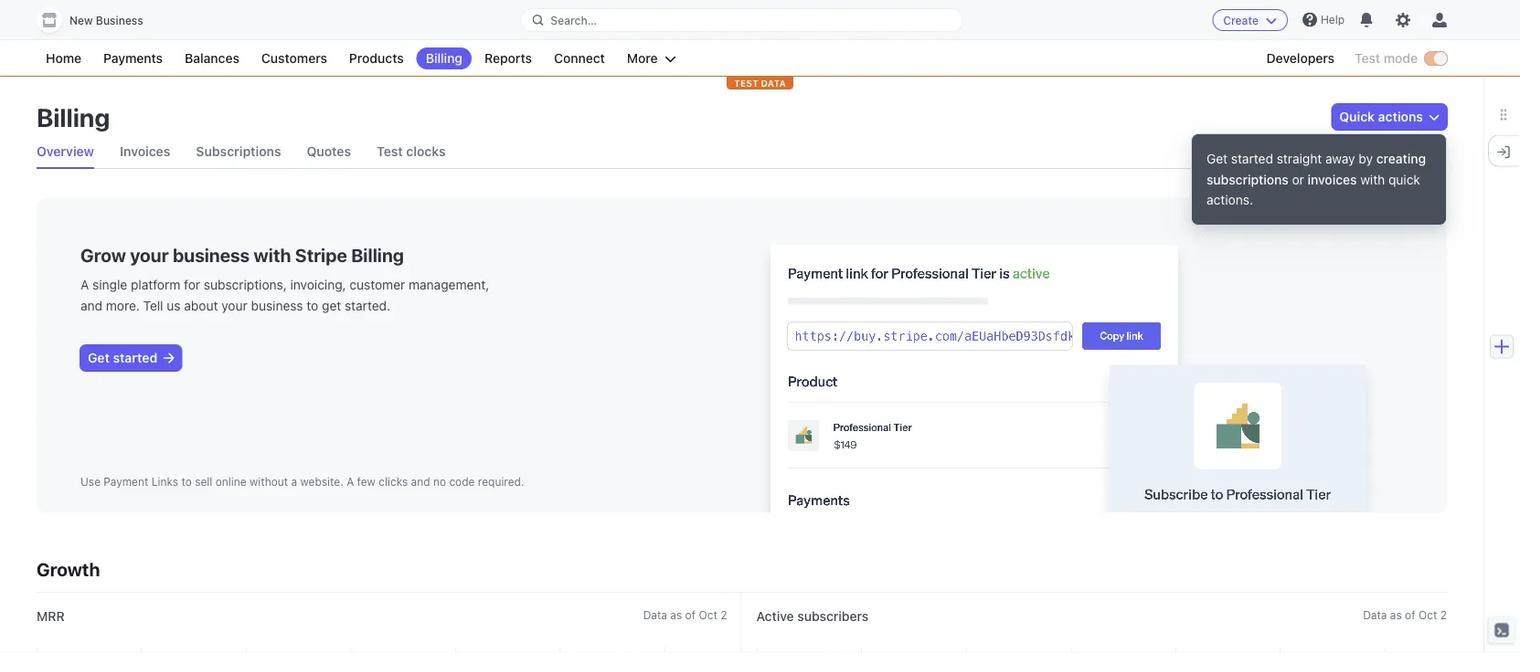 Task type: describe. For each thing, give the bounding box(es) containing it.
test
[[734, 78, 759, 88]]

help button
[[1295, 5, 1352, 34]]

a single platform for subscriptions, invoicing, customer management, and more. tell us about your business to get started.
[[80, 277, 489, 313]]

and inside a single platform for subscriptions, invoicing, customer management, and more. tell us about your business to get started.
[[80, 298, 102, 313]]

new
[[69, 14, 93, 27]]

without
[[250, 476, 288, 488]]

started for get started straight away by
[[1231, 151, 1274, 166]]

balances link
[[176, 48, 249, 69]]

creating subscriptions
[[1207, 151, 1426, 187]]

started.
[[345, 298, 391, 313]]

test clocks link
[[377, 135, 446, 168]]

grow
[[80, 244, 126, 266]]

test for test mode
[[1355, 51, 1381, 66]]

with quick actions.
[[1207, 172, 1421, 207]]

billing link
[[417, 48, 472, 69]]

by
[[1359, 151, 1373, 166]]

management,
[[409, 277, 489, 293]]

online
[[216, 476, 247, 488]]

sell
[[195, 476, 212, 488]]

customers link
[[252, 48, 336, 69]]

data
[[761, 78, 786, 88]]

platform
[[131, 277, 180, 293]]

tab list containing overview
[[37, 135, 1447, 169]]

with inside the with quick actions.
[[1361, 172, 1385, 187]]

products link
[[340, 48, 413, 69]]

payments
[[103, 51, 163, 66]]

grow your business with stripe billing
[[80, 244, 404, 266]]

customers
[[261, 51, 327, 66]]

a inside a single platform for subscriptions, invoicing, customer management, and more. tell us about your business to get started.
[[80, 277, 89, 293]]

away
[[1326, 151, 1355, 166]]

1 horizontal spatial billing
[[351, 244, 404, 266]]

subscribers
[[798, 609, 869, 624]]

2 for active subscribers
[[1441, 609, 1447, 622]]

create
[[1224, 14, 1259, 27]]

1 vertical spatial billing
[[37, 102, 110, 132]]

no
[[433, 476, 446, 488]]

as for active subscribers
[[1390, 609, 1402, 622]]

or
[[1292, 172, 1304, 187]]

code
[[449, 476, 475, 488]]

use payment links to sell online without a website. a few clicks and no code required.
[[80, 476, 524, 488]]

actions
[[1378, 109, 1424, 124]]

Search… search field
[[521, 9, 962, 32]]

actions.
[[1207, 192, 1253, 207]]

your inside a single platform for subscriptions, invoicing, customer management, and more. tell us about your business to get started.
[[221, 298, 248, 313]]

1 vertical spatial a
[[347, 476, 354, 488]]

help
[[1321, 13, 1345, 26]]

home
[[46, 51, 81, 66]]

required.
[[478, 476, 524, 488]]

connect link
[[545, 48, 614, 69]]

more.
[[106, 298, 140, 313]]

new business
[[69, 14, 143, 27]]

tell
[[143, 298, 163, 313]]

more
[[627, 51, 658, 66]]

quick
[[1340, 109, 1375, 124]]

few
[[357, 476, 376, 488]]

us
[[167, 298, 181, 313]]

business inside a single platform for subscriptions, invoicing, customer management, and more. tell us about your business to get started.
[[251, 298, 303, 313]]

home link
[[37, 48, 91, 69]]

new business button
[[37, 7, 162, 33]]

invoices link
[[120, 135, 170, 168]]

subscriptions
[[196, 144, 281, 159]]

oct for active subscribers
[[1419, 609, 1438, 622]]

1 vertical spatial to
[[181, 476, 192, 488]]

connect
[[554, 51, 605, 66]]

balances
[[185, 51, 239, 66]]

stripe
[[295, 244, 347, 266]]

active
[[757, 609, 794, 624]]

subscriptions link
[[196, 135, 281, 168]]

subscriptions
[[1207, 172, 1289, 187]]

as for mrr
[[670, 609, 682, 622]]

test clocks
[[377, 144, 446, 159]]

developers
[[1267, 51, 1335, 66]]

customer
[[350, 277, 405, 293]]



Task type: vqa. For each thing, say whether or not it's contained in the screenshot.
Grow your business with Stripe Billing
yes



Task type: locate. For each thing, give the bounding box(es) containing it.
test left the clocks at the top
[[377, 144, 403, 159]]

payment
[[104, 476, 148, 488]]

2 2 from the left
[[1441, 609, 1447, 622]]

oct
[[699, 609, 718, 622], [1419, 609, 1438, 622]]

a left few
[[347, 476, 354, 488]]

payments link
[[94, 48, 172, 69]]

2 oct from the left
[[1419, 609, 1438, 622]]

1 horizontal spatial to
[[307, 298, 318, 313]]

test mode
[[1355, 51, 1418, 66]]

2 as from the left
[[1390, 609, 1402, 622]]

0 horizontal spatial with
[[254, 244, 291, 266]]

a left single
[[80, 277, 89, 293]]

for
[[184, 277, 200, 293]]

get
[[1207, 151, 1228, 166], [88, 350, 110, 366]]

started
[[1231, 151, 1274, 166], [113, 350, 158, 366]]

billing up customer
[[351, 244, 404, 266]]

1 data as of oct 2 from the left
[[643, 609, 727, 622]]

started for get started
[[113, 350, 158, 366]]

as
[[670, 609, 682, 622], [1390, 609, 1402, 622]]

business down subscriptions,
[[251, 298, 303, 313]]

1 2 from the left
[[721, 609, 727, 622]]

1 of from the left
[[685, 609, 696, 622]]

a
[[291, 476, 297, 488]]

invoicing,
[[290, 277, 346, 293]]

1 vertical spatial business
[[251, 298, 303, 313]]

get for get started straight away by
[[1207, 151, 1228, 166]]

1 horizontal spatial with
[[1361, 172, 1385, 187]]

1 horizontal spatial as
[[1390, 609, 1402, 622]]

search…
[[551, 14, 597, 27]]

2 of from the left
[[1405, 609, 1416, 622]]

tab list
[[37, 135, 1447, 169]]

with
[[1361, 172, 1385, 187], [254, 244, 291, 266]]

data as of oct 2
[[643, 609, 727, 622], [1363, 609, 1447, 622]]

0 horizontal spatial as
[[670, 609, 682, 622]]

quick
[[1389, 172, 1421, 187]]

1 vertical spatial test
[[377, 144, 403, 159]]

0 vertical spatial and
[[80, 298, 102, 313]]

get started
[[88, 350, 158, 366]]

of for active subscribers
[[1405, 609, 1416, 622]]

1 horizontal spatial your
[[221, 298, 248, 313]]

create button
[[1213, 9, 1288, 31]]

0 vertical spatial to
[[307, 298, 318, 313]]

your
[[130, 244, 169, 266], [221, 298, 248, 313]]

business up for
[[173, 244, 250, 266]]

to left get
[[307, 298, 318, 313]]

get
[[322, 298, 341, 313]]

billing left "reports"
[[426, 51, 463, 66]]

to left sell
[[181, 476, 192, 488]]

active subscribers
[[757, 609, 869, 624]]

2 vertical spatial billing
[[351, 244, 404, 266]]

0 horizontal spatial 2
[[721, 609, 727, 622]]

0 horizontal spatial and
[[80, 298, 102, 313]]

get up subscriptions
[[1207, 151, 1228, 166]]

quotes
[[307, 144, 351, 159]]

invoices
[[1308, 172, 1357, 187]]

use
[[80, 476, 101, 488]]

1 horizontal spatial data as of oct 2
[[1363, 609, 1447, 622]]

oct for mrr
[[699, 609, 718, 622]]

1 horizontal spatial oct
[[1419, 609, 1438, 622]]

test for test clocks
[[377, 144, 403, 159]]

0 horizontal spatial your
[[130, 244, 169, 266]]

quick actions button
[[1332, 104, 1447, 130]]

started up subscriptions
[[1231, 151, 1274, 166]]

more button
[[618, 48, 685, 69]]

business
[[96, 14, 143, 27]]

subscriptions,
[[204, 277, 287, 293]]

0 horizontal spatial of
[[685, 609, 696, 622]]

1 horizontal spatial and
[[411, 476, 430, 488]]

Search… text field
[[521, 9, 962, 32]]

2 for mrr
[[721, 609, 727, 622]]

links
[[151, 476, 178, 488]]

mode
[[1384, 51, 1418, 66]]

1 horizontal spatial get
[[1207, 151, 1228, 166]]

reports link
[[475, 48, 541, 69]]

1 vertical spatial and
[[411, 476, 430, 488]]

and left no
[[411, 476, 430, 488]]

of for mrr
[[685, 609, 696, 622]]

0 vertical spatial billing
[[426, 51, 463, 66]]

1 horizontal spatial data
[[1363, 609, 1387, 622]]

1 data from the left
[[643, 609, 667, 622]]

or invoices
[[1289, 172, 1357, 187]]

get started straight away by
[[1207, 151, 1377, 166]]

0 horizontal spatial business
[[173, 244, 250, 266]]

growth
[[37, 559, 100, 580]]

data
[[643, 609, 667, 622], [1363, 609, 1387, 622]]

a
[[80, 277, 89, 293], [347, 476, 354, 488]]

0 vertical spatial your
[[130, 244, 169, 266]]

products
[[349, 51, 404, 66]]

test data
[[734, 78, 786, 88]]

started inside button
[[113, 350, 158, 366]]

1 horizontal spatial test
[[1355, 51, 1381, 66]]

0 horizontal spatial get
[[88, 350, 110, 366]]

overview link
[[37, 135, 94, 168]]

1 horizontal spatial business
[[251, 298, 303, 313]]

0 horizontal spatial to
[[181, 476, 192, 488]]

0 vertical spatial test
[[1355, 51, 1381, 66]]

1 horizontal spatial of
[[1405, 609, 1416, 622]]

0 vertical spatial started
[[1231, 151, 1274, 166]]

clicks
[[379, 476, 408, 488]]

test left mode
[[1355, 51, 1381, 66]]

0 vertical spatial with
[[1361, 172, 1385, 187]]

get inside button
[[88, 350, 110, 366]]

1 oct from the left
[[699, 609, 718, 622]]

get started button
[[80, 345, 181, 371]]

single
[[92, 277, 127, 293]]

1 horizontal spatial started
[[1231, 151, 1274, 166]]

0 vertical spatial get
[[1207, 151, 1228, 166]]

and
[[80, 298, 102, 313], [411, 476, 430, 488]]

1 vertical spatial with
[[254, 244, 291, 266]]

data for mrr
[[643, 609, 667, 622]]

creating
[[1377, 151, 1426, 166]]

business
[[173, 244, 250, 266], [251, 298, 303, 313]]

0 horizontal spatial a
[[80, 277, 89, 293]]

get for get started
[[88, 350, 110, 366]]

to
[[307, 298, 318, 313], [181, 476, 192, 488]]

0 horizontal spatial data
[[643, 609, 667, 622]]

1 vertical spatial get
[[88, 350, 110, 366]]

clocks
[[406, 144, 446, 159]]

about
[[184, 298, 218, 313]]

1 vertical spatial your
[[221, 298, 248, 313]]

1 horizontal spatial a
[[347, 476, 354, 488]]

0 horizontal spatial billing
[[37, 102, 110, 132]]

billing up 'overview'
[[37, 102, 110, 132]]

data for active subscribers
[[1363, 609, 1387, 622]]

0 horizontal spatial test
[[377, 144, 403, 159]]

1 vertical spatial started
[[113, 350, 158, 366]]

get down more.
[[88, 350, 110, 366]]

of
[[685, 609, 696, 622], [1405, 609, 1416, 622]]

data as of oct 2 for active subscribers
[[1363, 609, 1447, 622]]

to inside a single platform for subscriptions, invoicing, customer management, and more. tell us about your business to get started.
[[307, 298, 318, 313]]

reports
[[485, 51, 532, 66]]

quick actions
[[1340, 109, 1424, 124]]

website.
[[300, 476, 344, 488]]

data as of oct 2 for mrr
[[643, 609, 727, 622]]

your down subscriptions,
[[221, 298, 248, 313]]

test inside tab list
[[377, 144, 403, 159]]

overview
[[37, 144, 94, 159]]

invoices
[[120, 144, 170, 159]]

2
[[721, 609, 727, 622], [1441, 609, 1447, 622]]

straight
[[1277, 151, 1322, 166]]

test
[[1355, 51, 1381, 66], [377, 144, 403, 159]]

your up platform
[[130, 244, 169, 266]]

with up subscriptions,
[[254, 244, 291, 266]]

2 data from the left
[[1363, 609, 1387, 622]]

0 vertical spatial a
[[80, 277, 89, 293]]

0 horizontal spatial oct
[[699, 609, 718, 622]]

and down single
[[80, 298, 102, 313]]

0 horizontal spatial data as of oct 2
[[643, 609, 727, 622]]

mrr
[[37, 609, 65, 624]]

1 as from the left
[[670, 609, 682, 622]]

developers link
[[1258, 48, 1344, 69]]

quotes link
[[307, 135, 351, 168]]

0 vertical spatial business
[[173, 244, 250, 266]]

0 horizontal spatial started
[[113, 350, 158, 366]]

1 horizontal spatial 2
[[1441, 609, 1447, 622]]

2 data as of oct 2 from the left
[[1363, 609, 1447, 622]]

2 horizontal spatial billing
[[426, 51, 463, 66]]

started down more.
[[113, 350, 158, 366]]

with down "by"
[[1361, 172, 1385, 187]]

billing
[[426, 51, 463, 66], [37, 102, 110, 132], [351, 244, 404, 266]]



